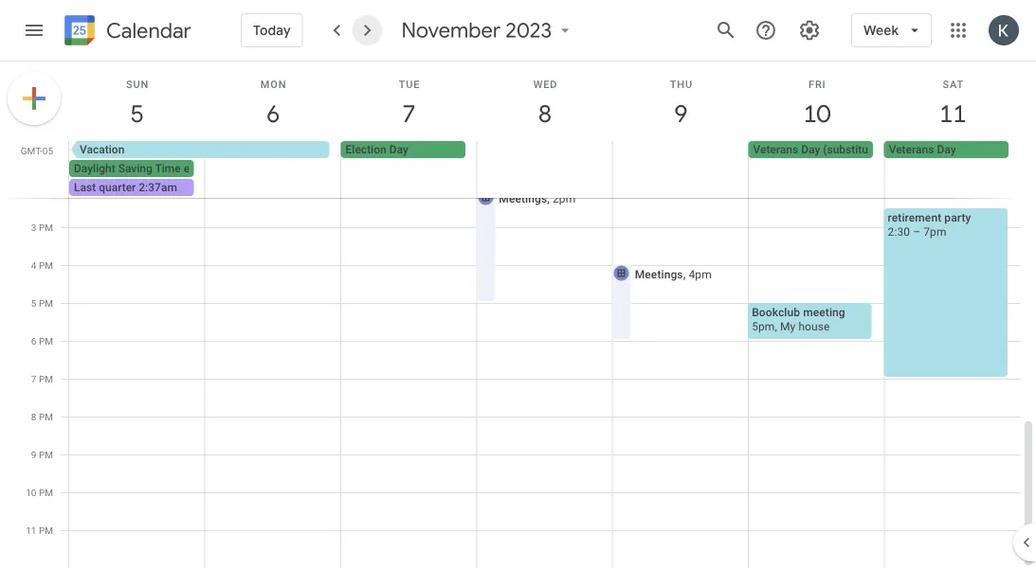 Task type: describe. For each thing, give the bounding box(es) containing it.
calendar heading
[[102, 18, 191, 44]]

, for 2pm
[[547, 192, 550, 205]]

veterans day (substitute) button
[[748, 141, 882, 158]]

last
[[74, 181, 96, 194]]

retirement
[[888, 211, 942, 224]]

5 inside the sun 5
[[129, 98, 143, 129]]

3 cell from the left
[[477, 141, 613, 198]]

1 veterans from the left
[[753, 143, 798, 156]]

7 pm
[[31, 374, 53, 385]]

4 pm
[[31, 260, 53, 271]]

thu
[[670, 78, 693, 90]]

(substitute)
[[823, 143, 882, 156]]

0 vertical spatial 10
[[802, 98, 829, 129]]

daylight saving time ends last quarter 2:37am
[[74, 162, 208, 194]]

cell containing vacation
[[68, 141, 341, 198]]

daylight
[[74, 162, 115, 175]]

5 pm
[[31, 298, 53, 309]]

november 2023 button
[[394, 17, 582, 44]]

fri
[[809, 78, 826, 90]]

party
[[945, 211, 971, 224]]

1 vertical spatial 8
[[31, 411, 36, 423]]

support image
[[755, 19, 777, 42]]

9 link
[[659, 92, 703, 136]]

vacation button
[[68, 141, 329, 158]]

pm for 6 pm
[[39, 336, 53, 347]]

pm for 7 pm
[[39, 374, 53, 385]]

sat 11
[[938, 78, 965, 129]]

saving
[[118, 162, 152, 175]]

1 horizontal spatial 11
[[938, 98, 965, 129]]

–
[[913, 225, 921, 238]]

pm for 11 pm
[[39, 525, 53, 537]]

9 pm
[[31, 449, 53, 461]]

pm for 10 pm
[[39, 487, 53, 499]]

meeting
[[803, 306, 845, 319]]

thu 9
[[670, 78, 693, 129]]

my
[[780, 320, 796, 333]]

november 2023
[[402, 17, 552, 44]]

3 day from the left
[[937, 143, 956, 156]]

1 vertical spatial 10
[[26, 487, 36, 499]]

2023
[[506, 17, 552, 44]]

, for 4pm
[[683, 268, 686, 281]]

today
[[253, 22, 291, 39]]

7 inside tue 7
[[401, 98, 415, 129]]

0 horizontal spatial 5
[[31, 298, 36, 309]]

sun
[[126, 78, 149, 90]]

4pm
[[689, 268, 712, 281]]

3 pm
[[31, 222, 53, 233]]

calendar element
[[61, 11, 191, 53]]

tue
[[399, 78, 420, 90]]

pm for 9 pm
[[39, 449, 53, 461]]

daylight saving time ends button
[[69, 160, 208, 177]]

05
[[42, 145, 53, 156]]

today button
[[241, 8, 303, 53]]

1 vertical spatial 7
[[31, 374, 36, 385]]

retirement party 2:30 – 7pm
[[888, 211, 971, 238]]

10 link
[[795, 92, 839, 136]]

1 vertical spatial 9
[[31, 449, 36, 461]]

8 inside the wed 8
[[537, 98, 551, 129]]

sat
[[943, 78, 964, 90]]

pm for 3 pm
[[39, 222, 53, 233]]

wed
[[533, 78, 558, 90]]

election day
[[346, 143, 408, 156]]

quarter
[[99, 181, 136, 194]]

election
[[346, 143, 386, 156]]

mon 6
[[261, 78, 287, 129]]

7 link
[[387, 92, 431, 136]]

tue 7
[[399, 78, 420, 129]]

house
[[799, 320, 830, 333]]



Task type: locate. For each thing, give the bounding box(es) containing it.
4 cell from the left
[[613, 141, 748, 198]]

calendar
[[106, 18, 191, 44]]

0 horizontal spatial veterans
[[753, 143, 798, 156]]

1 vertical spatial 11
[[26, 525, 36, 537]]

pm down 9 pm at bottom left
[[39, 487, 53, 499]]

day down 11 link
[[937, 143, 956, 156]]

6 pm from the top
[[39, 411, 53, 423]]

11 pm
[[26, 525, 53, 537]]

1 horizontal spatial 9
[[673, 98, 687, 129]]

0 horizontal spatial 10
[[26, 487, 36, 499]]

1 horizontal spatial 5
[[129, 98, 143, 129]]

10 down fri
[[802, 98, 829, 129]]

6 inside mon 6
[[265, 98, 279, 129]]

settings menu image
[[798, 19, 821, 42]]

day right "election"
[[389, 143, 408, 156]]

, inside bookclub meeting 5pm , my house
[[775, 320, 777, 333]]

1 horizontal spatial day
[[801, 143, 820, 156]]

, left the "2pm"
[[547, 192, 550, 205]]

11
[[938, 98, 965, 129], [26, 525, 36, 537]]

day for veterans
[[801, 143, 820, 156]]

2 horizontal spatial day
[[937, 143, 956, 156]]

row containing vacation
[[61, 141, 1036, 198]]

pm for 5 pm
[[39, 298, 53, 309]]

gmt-
[[21, 145, 42, 156]]

vacation
[[80, 143, 124, 156]]

pm down 10 pm
[[39, 525, 53, 537]]

pm down 7 pm
[[39, 411, 53, 423]]

pm for 8 pm
[[39, 411, 53, 423]]

5pm
[[752, 320, 775, 333]]

veterans
[[753, 143, 798, 156], [889, 143, 934, 156]]

day
[[389, 143, 408, 156], [801, 143, 820, 156], [937, 143, 956, 156]]

week
[[864, 22, 899, 39]]

6 pm
[[31, 336, 53, 347]]

, left the my
[[775, 320, 777, 333]]

veterans down 11 link
[[889, 143, 934, 156]]

pm
[[39, 222, 53, 233], [39, 260, 53, 271], [39, 298, 53, 309], [39, 336, 53, 347], [39, 374, 53, 385], [39, 411, 53, 423], [39, 449, 53, 461], [39, 487, 53, 499], [39, 525, 53, 537]]

0 vertical spatial 11
[[938, 98, 965, 129]]

5 down 4
[[31, 298, 36, 309]]

meetings , 4pm
[[635, 268, 712, 281]]

8
[[537, 98, 551, 129], [31, 411, 36, 423]]

main drawer image
[[23, 19, 46, 42]]

wed 8
[[533, 78, 558, 129]]

0 horizontal spatial 11
[[26, 525, 36, 537]]

1 vertical spatial meetings
[[635, 268, 683, 281]]

meetings for meetings , 4pm
[[635, 268, 683, 281]]

10 pm
[[26, 487, 53, 499]]

0 horizontal spatial 7
[[31, 374, 36, 385]]

1 day from the left
[[389, 143, 408, 156]]

0 horizontal spatial meetings
[[499, 192, 547, 205]]

0 vertical spatial 6
[[265, 98, 279, 129]]

3 pm from the top
[[39, 298, 53, 309]]

5
[[129, 98, 143, 129], [31, 298, 36, 309]]

1 horizontal spatial 6
[[265, 98, 279, 129]]

0 horizontal spatial day
[[389, 143, 408, 156]]

sun 5
[[126, 78, 149, 129]]

veterans day (substitute) veterans day
[[753, 143, 956, 156]]

7 down the 6 pm
[[31, 374, 36, 385]]

mon
[[261, 78, 287, 90]]

7
[[401, 98, 415, 129], [31, 374, 36, 385]]

0 vertical spatial 9
[[673, 98, 687, 129]]

3
[[31, 222, 36, 233]]

11 down 10 pm
[[26, 525, 36, 537]]

0 horizontal spatial 9
[[31, 449, 36, 461]]

day for election
[[389, 143, 408, 156]]

7pm
[[924, 225, 947, 238]]

4
[[31, 260, 36, 271]]

, left the 4pm on the right top of the page
[[683, 268, 686, 281]]

veterans day button
[[884, 141, 1009, 158]]

last quarter 2:37am button
[[69, 179, 194, 196]]

2 veterans from the left
[[889, 143, 934, 156]]

meetings left the "2pm"
[[499, 192, 547, 205]]

9 down thu on the right of page
[[673, 98, 687, 129]]

row inside "grid"
[[61, 141, 1036, 198]]

8 down wed at the right of page
[[537, 98, 551, 129]]

bookclub meeting 5pm , my house
[[752, 306, 845, 333]]

2 cell from the left
[[205, 141, 341, 198]]

6
[[265, 98, 279, 129], [31, 336, 36, 347]]

5 down sun
[[129, 98, 143, 129]]

november
[[402, 17, 501, 44]]

,
[[547, 192, 550, 205], [683, 268, 686, 281], [775, 320, 777, 333]]

2 horizontal spatial ,
[[775, 320, 777, 333]]

2 day from the left
[[801, 143, 820, 156]]

veterans down 10 link
[[753, 143, 798, 156]]

0 vertical spatial 8
[[537, 98, 551, 129]]

pm for 4 pm
[[39, 260, 53, 271]]

week button
[[851, 8, 932, 53]]

pm down 8 pm
[[39, 449, 53, 461]]

7 pm from the top
[[39, 449, 53, 461]]

8 link
[[523, 92, 567, 136]]

meetings
[[499, 192, 547, 205], [635, 268, 683, 281]]

cell
[[68, 141, 341, 198], [205, 141, 341, 198], [477, 141, 613, 198], [613, 141, 748, 198]]

day down 10 link
[[801, 143, 820, 156]]

2 vertical spatial ,
[[775, 320, 777, 333]]

1 vertical spatial 5
[[31, 298, 36, 309]]

0 vertical spatial 5
[[129, 98, 143, 129]]

6 up 7 pm
[[31, 336, 36, 347]]

1 horizontal spatial 10
[[802, 98, 829, 129]]

8 pm
[[31, 411, 53, 423]]

pm up the 6 pm
[[39, 298, 53, 309]]

1 horizontal spatial 7
[[401, 98, 415, 129]]

9 pm from the top
[[39, 525, 53, 537]]

2 pm from the top
[[39, 260, 53, 271]]

2:37am
[[139, 181, 177, 194]]

9 inside thu 9
[[673, 98, 687, 129]]

1 horizontal spatial meetings
[[635, 268, 683, 281]]

meetings , 2pm
[[499, 192, 576, 205]]

pm down the 6 pm
[[39, 374, 53, 385]]

grid
[[0, 62, 1036, 570]]

4 pm from the top
[[39, 336, 53, 347]]

grid containing 5
[[0, 62, 1036, 570]]

fri 10
[[802, 78, 829, 129]]

11 link
[[931, 92, 975, 136]]

9
[[673, 98, 687, 129], [31, 449, 36, 461]]

8 pm from the top
[[39, 487, 53, 499]]

1 pm from the top
[[39, 222, 53, 233]]

10 up 11 pm
[[26, 487, 36, 499]]

6 link
[[251, 92, 295, 136]]

10
[[802, 98, 829, 129], [26, 487, 36, 499]]

6 down mon on the left top of the page
[[265, 98, 279, 129]]

1 horizontal spatial 8
[[537, 98, 551, 129]]

1 horizontal spatial ,
[[683, 268, 686, 281]]

0 vertical spatial ,
[[547, 192, 550, 205]]

2:30
[[888, 225, 910, 238]]

gmt-05
[[21, 145, 53, 156]]

1 vertical spatial 6
[[31, 336, 36, 347]]

5 pm from the top
[[39, 374, 53, 385]]

election day button
[[341, 141, 465, 158]]

1 vertical spatial ,
[[683, 268, 686, 281]]

5 link
[[115, 92, 159, 136]]

time
[[155, 162, 181, 175]]

1 horizontal spatial veterans
[[889, 143, 934, 156]]

ends
[[184, 162, 208, 175]]

9 up 10 pm
[[31, 449, 36, 461]]

bookclub
[[752, 306, 800, 319]]

meetings for meetings , 2pm
[[499, 192, 547, 205]]

pm right 4
[[39, 260, 53, 271]]

7 down tue
[[401, 98, 415, 129]]

day inside button
[[389, 143, 408, 156]]

1 cell from the left
[[68, 141, 341, 198]]

0 horizontal spatial 6
[[31, 336, 36, 347]]

11 down sat
[[938, 98, 965, 129]]

0 vertical spatial meetings
[[499, 192, 547, 205]]

0 horizontal spatial ,
[[547, 192, 550, 205]]

0 vertical spatial 7
[[401, 98, 415, 129]]

2pm
[[553, 192, 576, 205]]

pm up 7 pm
[[39, 336, 53, 347]]

meetings left the 4pm on the right top of the page
[[635, 268, 683, 281]]

pm right 3
[[39, 222, 53, 233]]

8 down 7 pm
[[31, 411, 36, 423]]

0 horizontal spatial 8
[[31, 411, 36, 423]]

row
[[61, 141, 1036, 198]]



Task type: vqa. For each thing, say whether or not it's contained in the screenshot.


